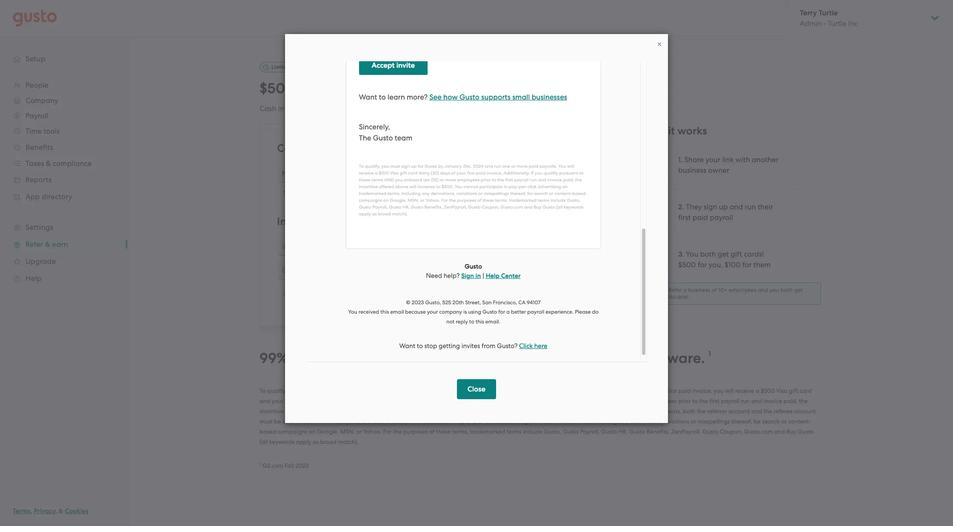 Task type: describe. For each thing, give the bounding box(es) containing it.
1 horizontal spatial paid
[[679, 387, 691, 394]]

copy link
[[567, 168, 598, 177]]

2x
[[647, 285, 664, 302]]

buy
[[787, 428, 797, 435]]

gusto up card.
[[366, 387, 382, 394]]

per-
[[474, 418, 485, 425]]

1 for 1 . share your link with another business owner
[[679, 155, 681, 164]]

time inside to qualify, your referee must sign up for gusto by january 31st, 2024 and run one or more paid payrolls. within thirty (30) calendar days of your referee's first paid invoice, you will receive a $500 visa gift card and your referee will receive a $100 visa gift card. additionally, if you qualify pursuant to these terms and your referee onboards ten (10) or more employees prior to the first payroll run and invoice paid, the incentive offered to you above will increase to $1,000 and the incentive for your referee will increase to $200. in order to be eligible for the promotion payouts, both the referrer account and the referee account must be open at the time the payouts are issued. you cannot participate in pay-per-click advertising on trademarked terms, including any derivations, variations or misspellings thereof, for search or content- based campaigns on google, msn, or yahoo. for the purposes of these terms, trademarked terms include gusto, gusto payroll, gusto hr, gusto benefits, zenpayroll, gusto coupon, gusto.com and buy gusto (all keywords apply as broad match).
[[315, 418, 327, 425]]

0 vertical spatial these
[[498, 397, 512, 404]]

cookies button
[[65, 506, 89, 516]]

share
[[328, 142, 356, 155]]

invoice,
[[692, 387, 713, 394]]

gusto down including
[[601, 428, 617, 435]]

your right the when
[[306, 104, 321, 113]]

invoice
[[764, 397, 783, 404]]

0 horizontal spatial them
[[411, 80, 446, 97]]

1 , from the left
[[30, 507, 32, 515]]

payouts
[[339, 418, 360, 425]]

it
[[668, 124, 675, 137]]

to right prior
[[693, 397, 698, 404]]

get inside '3 . you both get gift cards! $500 for you, $100 for them'
[[718, 250, 729, 258]]

gusto down misspellings
[[703, 428, 719, 435]]

both inside the 'refer a business of 10+ employees and you both get double!'
[[781, 287, 793, 293]]

onboards
[[578, 397, 603, 404]]

2 incentive from the left
[[425, 408, 450, 414]]

gusto.
[[389, 104, 411, 113]]

advertising
[[498, 418, 528, 425]]

including
[[593, 418, 617, 425]]

&
[[59, 507, 63, 515]]

they
[[686, 203, 702, 211]]

0 vertical spatial be
[[581, 408, 588, 414]]

include
[[523, 428, 543, 435]]

. for 2
[[683, 203, 684, 211]]

your left referee's
[[630, 387, 642, 394]]

(10)
[[615, 397, 624, 404]]

at
[[298, 418, 304, 425]]

gusto right gusto,
[[563, 428, 579, 435]]

by inside to qualify, your referee must sign up for gusto by january 31st, 2024 and run one or more paid payrolls. within thirty (30) calendar days of your referee's first paid invoice, you will receive a $500 visa gift card and your referee will receive a $100 visa gift card. additionally, if you qualify pursuant to these terms and your referee onboards ten (10) or more employees prior to the first payroll run and invoice paid, the incentive offered to you above will increase to $1,000 and the incentive for your referee will increase to $200. in order to be eligible for the promotion payouts, both the referrer account and the referee account must be open at the time the payouts are issued. you cannot participate in pay-per-click advertising on trademarked terms, including any derivations, variations or misspellings thereof, for search or content- based campaigns on google, msn, or yahoo. for the purposes of these terms, trademarked terms include gusto, gusto payroll, gusto hr, gusto benefits, zenpayroll, gusto coupon, gusto.com and buy gusto (all keywords apply as broad match).
[[384, 387, 390, 394]]

. inside '3 . you both get gift cards! $500 for you, $100 for them'
[[683, 250, 684, 258]]

your right share
[[359, 142, 382, 155]]

and up thereof,
[[752, 408, 762, 414]]

10+
[[719, 287, 728, 293]]

or right (10) at bottom right
[[626, 397, 631, 404]]

and left buy
[[775, 428, 785, 435]]

share the link on: facebook
[[283, 188, 373, 197]]

are
[[362, 418, 371, 425]]

them inside '3 . you both get gift cards! $500 for you, $100 for them'
[[754, 260, 771, 269]]

participate
[[424, 418, 453, 425]]

limited time offer
[[272, 64, 318, 70]]

refer a business of 10+ employees and you both get double!
[[669, 287, 803, 300]]

thereof,
[[732, 418, 752, 425]]

and
[[530, 397, 543, 404]]

days
[[609, 387, 622, 394]]

account menu element
[[789, 0, 941, 36]]

1 vertical spatial first
[[667, 387, 677, 394]]

0 horizontal spatial trademarked
[[470, 428, 505, 435]]

gusto.com
[[744, 428, 773, 435]]

satisfaction.
[[292, 349, 376, 367]]

or up zenpayroll,
[[691, 418, 697, 425]]

1 vertical spatial a
[[756, 387, 760, 394]]

within
[[537, 387, 555, 394]]

additionally,
[[394, 397, 428, 404]]

and down to
[[260, 397, 270, 404]]

payroll inside 2 . they sign up and run their first paid payroll
[[710, 213, 733, 222]]

or right msn,
[[356, 428, 362, 435]]

thirty
[[556, 387, 571, 394]]

based
[[260, 428, 276, 435]]

one
[[466, 387, 476, 394]]

match).
[[338, 438, 359, 445]]

link inside 'copy link' button
[[587, 168, 598, 177]]

works
[[678, 124, 707, 137]]

0 vertical spatial by
[[308, 215, 320, 228]]

facebook
[[344, 189, 373, 197]]

variations
[[663, 418, 690, 425]]

your down within
[[544, 397, 556, 404]]

0 horizontal spatial more
[[484, 387, 498, 394]]

google,
[[317, 428, 339, 435]]

and left share
[[306, 142, 326, 155]]

how it works
[[643, 124, 707, 137]]

and down additionally,
[[403, 408, 414, 414]]

cash in when your referral signs up for gusto.
[[260, 104, 411, 113]]

the right for
[[393, 428, 402, 435]]

a inside the 'refer a business of 10+ employees and you both get double!'
[[684, 287, 687, 293]]

both inside '3 . you both get gift cards! $500 for you, $100 for them'
[[701, 250, 716, 258]]

cannot
[[403, 418, 422, 425]]

in
[[551, 408, 556, 414]]

paid,
[[784, 397, 798, 404]]

referral
[[323, 104, 347, 113]]

campaigns
[[278, 428, 308, 435]]

the up cannot
[[415, 408, 424, 414]]

0 horizontal spatial on
[[309, 428, 316, 435]]

$100 inside '3 . you both get gift cards! $500 for you, $100 for them'
[[725, 260, 741, 269]]

1 horizontal spatial on
[[530, 418, 537, 425]]

1 horizontal spatial visa
[[777, 387, 788, 394]]

1 vertical spatial payroll
[[591, 349, 638, 367]]

has
[[538, 104, 550, 113]]

0 vertical spatial terms
[[514, 397, 529, 404]]

terms , privacy , & cookies
[[13, 507, 89, 515]]

eligible
[[589, 408, 608, 414]]

(or
[[449, 80, 468, 97]]

invite by email
[[277, 215, 351, 228]]

if inside to qualify, your referee must sign up for gusto by january 31st, 2024 and run one or more paid payrolls. within thirty (30) calendar days of your referee's first paid invoice, you will receive a $500 visa gift card and your referee will receive a $100 visa gift card. additionally, if you qualify pursuant to these terms and your referee onboards ten (10) or more employees prior to the first payroll run and invoice paid, the incentive offered to you above will increase to $1,000 and the incentive for your referee will increase to $200. in order to be eligible for the promotion payouts, both the referrer account and the referee account must be open at the time the payouts are issued. you cannot participate in pay-per-click advertising on trademarked terms, including any derivations, variations or misspellings thereof, for search or content- based campaigns on google, msn, or yahoo. for the purposes of these terms, trademarked terms include gusto, gusto payroll, gusto hr, gusto benefits, zenpayroll, gusto coupon, gusto.com and buy gusto (all keywords apply as broad match).
[[429, 397, 432, 404]]

0 vertical spatial time
[[292, 64, 304, 70]]

0 horizontal spatial $500
[[260, 80, 295, 97]]

0 horizontal spatial receive
[[316, 397, 335, 404]]

99% satisfaction. highest score in small-business payroll software. 1
[[260, 349, 711, 367]]

yahoo.
[[363, 428, 382, 435]]

. for 1
[[681, 155, 683, 164]]

coupon,
[[720, 428, 743, 435]]

paid inside 2 . they sign up and run their first paid payroll
[[693, 213, 708, 222]]

search
[[763, 418, 780, 425]]

gift inside '3 . you both get gift cards! $500 for you, $100 for them'
[[731, 250, 742, 258]]

in inside to qualify, your referee must sign up for gusto by january 31st, 2024 and run one or more paid payrolls. within thirty (30) calendar days of your referee's first paid invoice, you will receive a $500 visa gift card and your referee will receive a $100 visa gift card. additionally, if you qualify pursuant to these terms and your referee onboards ten (10) or more employees prior to the first payroll run and invoice paid, the incentive offered to you above will increase to $1,000 and the incentive for your referee will increase to $200. in order to be eligible for the promotion payouts, both the referrer account and the referee account must be open at the time the payouts are issued. you cannot participate in pay-per-click advertising on trademarked terms, including any derivations, variations or misspellings thereof, for search or content- based campaigns on google, msn, or yahoo. for the purposes of these terms, trademarked terms include gusto, gusto payroll, gusto hr, gusto benefits, zenpayroll, gusto coupon, gusto.com and buy gusto (all keywords apply as broad match).
[[455, 418, 460, 425]]

2 account from the left
[[795, 408, 816, 414]]

0 vertical spatial receive
[[736, 387, 755, 394]]

software.
[[642, 349, 705, 367]]

(all
[[260, 438, 268, 445]]

1 vertical spatial module__icon___go7vc image
[[598, 243, 605, 249]]

business left has
[[508, 104, 537, 113]]

employees inside the 'refer a business of 10+ employees and you both get double!'
[[729, 287, 757, 293]]

if your referral's business has 10 or more employees.
[[453, 104, 627, 113]]

email
[[323, 215, 351, 228]]

or right 10
[[561, 104, 568, 113]]

twitter
[[379, 189, 400, 197]]

0 horizontal spatial gift
[[368, 397, 377, 404]]

1 incentive from the left
[[260, 408, 284, 414]]

$1,000
[[384, 408, 402, 414]]

an illustration of a heart image
[[648, 154, 669, 176]]

2 vertical spatial module__icon___go7vc image
[[283, 290, 290, 297]]

another
[[752, 155, 779, 164]]

2 vertical spatial run
[[741, 397, 750, 404]]

0 vertical spatial must
[[322, 387, 335, 394]]

$500 inside to qualify, your referee must sign up for gusto by january 31st, 2024 and run one or more paid payrolls. within thirty (30) calendar days of your referee's first paid invoice, you will receive a $500 visa gift card and your referee will receive a $100 visa gift card. additionally, if you qualify pursuant to these terms and your referee onboards ten (10) or more employees prior to the first payroll run and invoice paid, the incentive offered to you above will increase to $1,000 and the incentive for your referee will increase to $200. in order to be eligible for the promotion payouts, both the referrer account and the referee account must be open at the time the payouts are issued. you cannot participate in pay-per-click advertising on trademarked terms, including any derivations, variations or misspellings thereof, for search or content- based campaigns on google, msn, or yahoo. for the purposes of these terms, trademarked terms include gusto, gusto payroll, gusto hr, gusto benefits, zenpayroll, gusto coupon, gusto.com and buy gusto (all keywords apply as broad match).
[[761, 387, 775, 394]]

business inside the 'refer a business of 10+ employees and you both get double!'
[[689, 287, 710, 293]]

0 horizontal spatial you,
[[321, 80, 350, 97]]

double!)
[[472, 80, 528, 97]]

copy and share your link
[[277, 142, 402, 155]]

1 horizontal spatial terms,
[[575, 418, 591, 425]]

2 vertical spatial first
[[710, 397, 720, 404]]

(30)
[[572, 387, 583, 394]]

and up qualify at the bottom of the page
[[443, 387, 454, 394]]

1 . share your link with another business owner
[[679, 155, 779, 174]]

on:
[[331, 188, 341, 197]]

to right order
[[574, 408, 579, 414]]

the up search
[[764, 408, 773, 414]]

referral's
[[477, 104, 507, 113]]

2 horizontal spatial gift
[[789, 387, 799, 394]]

3
[[679, 250, 683, 259]]

0 horizontal spatial must
[[260, 418, 273, 425]]

when
[[286, 104, 305, 113]]

1 g2.com fall 2023
[[260, 461, 309, 469]]

0 horizontal spatial these
[[436, 428, 451, 435]]

sign inside to qualify, your referee must sign up for gusto by january 31st, 2024 and run one or more paid payrolls. within thirty (30) calendar days of your referee's first paid invoice, you will receive a $500 visa gift card and your referee will receive a $100 visa gift card. additionally, if you qualify pursuant to these terms and your referee onboards ten (10) or more employees prior to the first payroll run and invoice paid, the incentive offered to you above will increase to $1,000 and the incentive for your referee will increase to $200. in order to be eligible for the promotion payouts, both the referrer account and the referee account must be open at the time the payouts are issued. you cannot participate in pay-per-click advertising on trademarked terms, including any derivations, variations or misspellings thereof, for search or content- based campaigns on google, msn, or yahoo. for the purposes of these terms, trademarked terms include gusto, gusto payroll, gusto hr, gusto benefits, zenpayroll, gusto coupon, gusto.com and buy gusto (all keywords apply as broad match).
[[337, 387, 347, 394]]

payroll,
[[580, 428, 600, 435]]

the down above
[[329, 418, 337, 425]]

an illustration of a gift image
[[648, 249, 669, 270]]

card
[[800, 387, 812, 394]]

small-
[[489, 349, 530, 367]]

for
[[383, 428, 392, 435]]

their
[[758, 203, 773, 211]]

1 vertical spatial share
[[283, 188, 303, 197]]



Task type: locate. For each thing, give the bounding box(es) containing it.
the
[[305, 188, 316, 197], [700, 397, 708, 404], [799, 397, 808, 404], [415, 408, 424, 414], [619, 408, 628, 414], [697, 408, 706, 414], [764, 408, 773, 414], [305, 418, 314, 425], [329, 418, 337, 425], [393, 428, 402, 435]]

more up the pursuant
[[484, 387, 498, 394]]

0 vertical spatial share
[[685, 155, 704, 164]]

run
[[745, 203, 756, 211], [455, 387, 464, 394], [741, 397, 750, 404]]

payrolls.
[[513, 387, 536, 394]]

2 vertical spatial more
[[633, 397, 647, 404]]

1 inside the 1 g2.com fall 2023
[[260, 461, 261, 467]]

$200.
[[535, 408, 550, 414]]

99%
[[260, 349, 289, 367]]

1 vertical spatial sign
[[337, 387, 347, 394]]

run left one
[[455, 387, 464, 394]]

0 vertical spatial both
[[701, 250, 716, 258]]

or up buy
[[782, 418, 787, 425]]

must up above
[[322, 387, 335, 394]]

$500 up invoice
[[761, 387, 775, 394]]

2 vertical spatial payroll
[[721, 397, 740, 404]]

january
[[392, 387, 414, 394]]

1 vertical spatial .
[[683, 203, 684, 211]]

. right the an illustration of a gift image
[[683, 250, 684, 258]]

1 enter email address email field from the top
[[277, 237, 609, 256]]

2 vertical spatial .
[[683, 250, 684, 258]]

share
[[685, 155, 704, 164], [283, 188, 303, 197]]

1 right an illustration of a heart image
[[679, 155, 681, 164]]

of left 10+
[[712, 287, 717, 293]]

0 horizontal spatial 1
[[260, 461, 261, 467]]

1 horizontal spatial these
[[498, 397, 512, 404]]

on
[[530, 418, 537, 425], [309, 428, 316, 435]]

in left pay-
[[455, 418, 460, 425]]

$100
[[353, 80, 385, 97], [725, 260, 741, 269], [341, 397, 354, 404]]

1 vertical spatial must
[[260, 418, 273, 425]]

run inside 2 . they sign up and run their first paid payroll
[[745, 203, 756, 211]]

trademarked down click
[[470, 428, 505, 435]]

invite
[[277, 215, 305, 228]]

0 horizontal spatial if
[[429, 397, 432, 404]]

signs
[[349, 104, 366, 113]]

and left their
[[730, 203, 743, 211]]

you inside to qualify, your referee must sign up for gusto by january 31st, 2024 and run one or more paid payrolls. within thirty (30) calendar days of your referee's first paid invoice, you will receive a $500 visa gift card and your referee will receive a $100 visa gift card. additionally, if you qualify pursuant to these terms and your referee onboards ten (10) or more employees prior to the first payroll run and invoice paid, the incentive offered to you above will increase to $1,000 and the incentive for your referee will increase to $200. in order to be eligible for the promotion payouts, both the referrer account and the referee account must be open at the time the payouts are issued. you cannot participate in pay-per-click advertising on trademarked terms, including any derivations, variations or misspellings thereof, for search or content- based campaigns on google, msn, or yahoo. for the purposes of these terms, trademarked terms include gusto, gusto payroll, gusto hr, gusto benefits, zenpayroll, gusto coupon, gusto.com and buy gusto (all keywords apply as broad match).
[[392, 418, 402, 425]]

zenpayroll,
[[671, 428, 701, 435]]

to right offered
[[306, 408, 312, 414]]

0 horizontal spatial module__icon___go7vc image
[[283, 290, 290, 297]]

keywords
[[269, 438, 295, 445]]

0 vertical spatial enter email address email field
[[277, 237, 609, 256]]

1 horizontal spatial copy
[[567, 168, 585, 177]]

sign inside 2 . they sign up and run their first paid payroll
[[704, 203, 718, 211]]

score
[[434, 349, 470, 367]]

$500
[[260, 80, 295, 97], [679, 260, 696, 269], [761, 387, 775, 394]]

the right at
[[305, 418, 314, 425]]

and down cards!
[[758, 287, 769, 293]]

both inside to qualify, your referee must sign up for gusto by january 31st, 2024 and run one or more paid payrolls. within thirty (30) calendar days of your referee's first paid invoice, you will receive a $500 visa gift card and your referee will receive a $100 visa gift card. additionally, if you qualify pursuant to these terms and your referee onboards ten (10) or more employees prior to the first payroll run and invoice paid, the incentive offered to you above will increase to $1,000 and the incentive for your referee will increase to $200. in order to be eligible for the promotion payouts, both the referrer account and the referee account must be open at the time the payouts are issued. you cannot participate in pay-per-click advertising on trademarked terms, including any derivations, variations or misspellings thereof, for search or content- based campaigns on google, msn, or yahoo. for the purposes of these terms, trademarked terms include gusto, gusto payroll, gusto hr, gusto benefits, zenpayroll, gusto coupon, gusto.com and buy gusto (all keywords apply as broad match).
[[683, 408, 696, 414]]

0 vertical spatial if
[[454, 104, 459, 113]]

cash
[[260, 104, 276, 113]]

up inside to qualify, your referee must sign up for gusto by january 31st, 2024 and run one or more paid payrolls. within thirty (30) calendar days of your referee's first paid invoice, you will receive a $500 visa gift card and your referee will receive a $100 visa gift card. additionally, if you qualify pursuant to these terms and your referee onboards ten (10) or more employees prior to the first payroll run and invoice paid, the incentive offered to you above will increase to $1,000 and the incentive for your referee will increase to $200. in order to be eligible for the promotion payouts, both the referrer account and the referee account must be open at the time the payouts are issued. you cannot participate in pay-per-click advertising on trademarked terms, including any derivations, variations or misspellings thereof, for search or content- based campaigns on google, msn, or yahoo. for the purposes of these terms, trademarked terms include gusto, gusto payroll, gusto hr, gusto benefits, zenpayroll, gusto coupon, gusto.com and buy gusto (all keywords apply as broad match).
[[349, 387, 356, 394]]

by right 'invite'
[[308, 215, 320, 228]]

$100 up signs
[[353, 80, 385, 97]]

Enter email address email field
[[277, 237, 609, 256], [277, 261, 609, 280]]

2 horizontal spatial a
[[756, 387, 760, 394]]

promotion
[[629, 408, 657, 414]]

2 vertical spatial in
[[455, 418, 460, 425]]

by up card.
[[384, 387, 390, 394]]

2 vertical spatial a
[[336, 397, 340, 404]]

owner
[[709, 166, 730, 174]]

cards!
[[744, 250, 764, 258]]

1 increase from the left
[[353, 408, 375, 414]]

in
[[278, 104, 284, 113], [473, 349, 485, 367], [455, 418, 460, 425]]

your down (or
[[461, 104, 476, 113]]

more right 10
[[570, 104, 587, 113]]

1 for 1 g2.com fall 2023
[[260, 461, 261, 467]]

your
[[306, 104, 321, 113], [461, 104, 476, 113], [359, 142, 382, 155], [706, 155, 721, 164], [288, 387, 300, 394], [630, 387, 642, 394], [272, 397, 284, 404], [544, 397, 556, 404], [460, 408, 472, 414]]

terms link
[[13, 507, 30, 515]]

payroll inside to qualify, your referee must sign up for gusto by january 31st, 2024 and run one or more paid payrolls. within thirty (30) calendar days of your referee's first paid invoice, you will receive a $500 visa gift card and your referee will receive a $100 visa gift card. additionally, if you qualify pursuant to these terms and your referee onboards ten (10) or more employees prior to the first payroll run and invoice paid, the incentive offered to you above will increase to $1,000 and the incentive for your referee will increase to $200. in order to be eligible for the promotion payouts, both the referrer account and the referee account must be open at the time the payouts are issued. you cannot participate in pay-per-click advertising on trademarked terms, including any derivations, variations or misspellings thereof, for search or content- based campaigns on google, msn, or yahoo. for the purposes of these terms, trademarked terms include gusto, gusto payroll, gusto hr, gusto benefits, zenpayroll, gusto coupon, gusto.com and buy gusto (all keywords apply as broad match).
[[721, 397, 740, 404]]

time left the offer at top
[[292, 64, 304, 70]]

1 horizontal spatial them
[[754, 260, 771, 269]]

0 horizontal spatial both
[[683, 408, 696, 414]]

you inside '3 . you both get gift cards! $500 for you, $100 for them'
[[686, 250, 699, 258]]

1 horizontal spatial trademarked
[[538, 418, 573, 425]]

1 vertical spatial them
[[754, 260, 771, 269]]

copy
[[277, 142, 303, 155], [567, 168, 585, 177]]

increase up advertising
[[504, 408, 526, 414]]

employees.
[[589, 104, 627, 113]]

0 vertical spatial .
[[681, 155, 683, 164]]

the up any
[[619, 408, 628, 414]]

facebook button
[[341, 188, 376, 197]]

terms,
[[575, 418, 591, 425], [452, 428, 469, 435]]

of down participate
[[429, 428, 435, 435]]

0 horizontal spatial up
[[349, 387, 356, 394]]

purposes
[[403, 428, 428, 435]]

1 horizontal spatial get
[[794, 287, 803, 293]]

0 horizontal spatial first
[[667, 387, 677, 394]]

10
[[552, 104, 560, 113]]

0 vertical spatial employees
[[729, 287, 757, 293]]

2
[[679, 203, 683, 211]]

employees
[[729, 287, 757, 293], [648, 397, 677, 404]]

1 horizontal spatial increase
[[504, 408, 526, 414]]

payroll up '3 . you both get gift cards! $500 for you, $100 for them'
[[710, 213, 733, 222]]

you right 3
[[686, 250, 699, 258]]

2x list
[[643, 141, 822, 305]]

up right signs
[[368, 104, 376, 113]]

$100 inside to qualify, your referee must sign up for gusto by january 31st, 2024 and run one or more paid payrolls. within thirty (30) calendar days of your referee's first paid invoice, you will receive a $500 visa gift card and your referee will receive a $100 visa gift card. additionally, if you qualify pursuant to these terms and your referee onboards ten (10) or more employees prior to the first payroll run and invoice paid, the incentive offered to you above will increase to $1,000 and the incentive for your referee will increase to $200. in order to be eligible for the promotion payouts, both the referrer account and the referee account must be open at the time the payouts are issued. you cannot participate in pay-per-click advertising on trademarked terms, including any derivations, variations or misspellings thereof, for search or content- based campaigns on google, msn, or yahoo. for the purposes of these terms, trademarked terms include gusto, gusto payroll, gusto hr, gusto benefits, zenpayroll, gusto coupon, gusto.com and buy gusto (all keywords apply as broad match).
[[341, 397, 354, 404]]

time up "google,"
[[315, 418, 327, 425]]

to right the pursuant
[[491, 397, 496, 404]]

your down qualify,
[[272, 397, 284, 404]]

and inside 2 . they sign up and run their first paid payroll
[[730, 203, 743, 211]]

run left their
[[745, 203, 756, 211]]

1 inside 99% satisfaction. highest score in small-business payroll software. 1
[[709, 349, 711, 358]]

0 horizontal spatial incentive
[[260, 408, 284, 414]]

account up thereof,
[[729, 408, 750, 414]]

1 horizontal spatial more
[[570, 104, 587, 113]]

2 horizontal spatial up
[[719, 203, 728, 211]]

0 vertical spatial copy
[[277, 142, 303, 155]]

1 vertical spatial run
[[455, 387, 464, 394]]

payroll up days
[[591, 349, 638, 367]]

misspellings
[[698, 418, 730, 425]]

your right qualify,
[[288, 387, 300, 394]]

1 vertical spatial employees
[[648, 397, 677, 404]]

1
[[679, 155, 681, 164], [709, 349, 711, 358], [260, 461, 261, 467]]

above
[[324, 408, 341, 414]]

1 horizontal spatial account
[[795, 408, 816, 414]]

2 enter email address email field from the top
[[277, 261, 609, 280]]

your inside 1 . share your link with another business owner
[[706, 155, 721, 164]]

1 horizontal spatial time
[[315, 418, 327, 425]]

and inside the 'refer a business of 10+ employees and you both get double!'
[[758, 287, 769, 293]]

1 horizontal spatial incentive
[[425, 408, 450, 414]]

0 horizontal spatial you
[[392, 418, 402, 425]]

incentive
[[260, 408, 284, 414], [425, 408, 450, 414]]

module__icon___go7vc image inside close document
[[656, 41, 663, 48]]

0 horizontal spatial time
[[292, 64, 304, 70]]

ten
[[605, 397, 614, 404]]

visa up paid,
[[777, 387, 788, 394]]

offer
[[305, 64, 318, 70]]

, left the privacy
[[30, 507, 32, 515]]

refer
[[669, 287, 682, 293]]

0 horizontal spatial visa
[[356, 397, 367, 404]]

0 horizontal spatial account
[[729, 408, 750, 414]]

privacy link
[[34, 507, 55, 515]]

you, up referral
[[321, 80, 350, 97]]

receive up thereof,
[[736, 387, 755, 394]]

payouts,
[[659, 408, 682, 414]]

module__icon___go7vc image
[[656, 41, 663, 48], [598, 243, 605, 249], [283, 290, 290, 297]]

1 vertical spatial 1
[[709, 349, 711, 358]]

1 vertical spatial if
[[429, 397, 432, 404]]

or right one
[[477, 387, 483, 394]]

to up issued.
[[377, 408, 382, 414]]

twitter button
[[376, 188, 403, 197]]

0 horizontal spatial paid
[[500, 387, 512, 394]]

be down onboards
[[581, 408, 588, 414]]

2 increase from the left
[[504, 408, 526, 414]]

benefits,
[[647, 428, 670, 435]]

0 horizontal spatial be
[[274, 418, 281, 425]]

referrer
[[707, 408, 727, 414]]

in right score
[[473, 349, 485, 367]]

home image
[[13, 10, 57, 27]]

1 vertical spatial in
[[473, 349, 485, 367]]

0 vertical spatial module__icon___go7vc image
[[656, 41, 663, 48]]

1 horizontal spatial $500
[[679, 260, 696, 269]]

. right an illustration of a heart image
[[681, 155, 683, 164]]

get
[[718, 250, 729, 258], [794, 287, 803, 293]]

your up pay-
[[460, 408, 472, 414]]

0 vertical spatial payroll
[[710, 213, 733, 222]]

1 horizontal spatial be
[[581, 408, 588, 414]]

the down invoice,
[[700, 397, 708, 404]]

2 . they sign up and run their first paid payroll
[[679, 203, 773, 222]]

0 vertical spatial a
[[684, 287, 687, 293]]

if down (or
[[454, 104, 459, 113]]

1 vertical spatial up
[[719, 203, 728, 211]]

first inside 2 . they sign up and run their first paid payroll
[[679, 213, 691, 222]]

close document
[[285, 34, 668, 423]]

limited
[[272, 64, 291, 70]]

1 vertical spatial receive
[[316, 397, 335, 404]]

0 horizontal spatial by
[[308, 215, 320, 228]]

in right 'cash'
[[278, 104, 284, 113]]

paid up prior
[[679, 387, 691, 394]]

g2.com
[[263, 462, 283, 469]]

msn,
[[340, 428, 355, 435]]

3 . you both get gift cards! $500 for you, $100 for them
[[679, 250, 771, 269]]

0 vertical spatial you
[[686, 250, 699, 258]]

gusto down content-
[[798, 428, 814, 435]]

0 vertical spatial terms,
[[575, 418, 591, 425]]

1 vertical spatial be
[[274, 418, 281, 425]]

order
[[558, 408, 572, 414]]

0 vertical spatial $500
[[260, 80, 295, 97]]

must up based
[[260, 418, 273, 425]]

0 vertical spatial run
[[745, 203, 756, 211]]

fall
[[285, 462, 294, 469]]

be left open on the left of page
[[274, 418, 281, 425]]

open
[[282, 418, 296, 425]]

a up above
[[336, 397, 340, 404]]

0 horizontal spatial of
[[429, 428, 435, 435]]

0 vertical spatial on
[[530, 418, 537, 425]]

content-
[[789, 418, 812, 425]]

share inside 1 . share your link with another business owner
[[685, 155, 704, 164]]

qualify
[[445, 397, 464, 404]]

for
[[298, 80, 318, 97], [389, 80, 408, 97], [378, 104, 388, 113], [698, 260, 707, 269], [743, 260, 752, 269], [357, 387, 365, 394], [451, 408, 458, 414], [610, 408, 617, 414], [754, 418, 761, 425]]

of inside the 'refer a business of 10+ employees and you both get double!'
[[712, 287, 717, 293]]

gusto,
[[544, 428, 562, 435]]

payroll
[[710, 213, 733, 222], [591, 349, 638, 367], [721, 397, 740, 404]]

1 horizontal spatial sign
[[704, 203, 718, 211]]

first down 2
[[679, 213, 691, 222]]

1 horizontal spatial of
[[624, 387, 629, 394]]

0 vertical spatial more
[[570, 104, 587, 113]]

link inside 1 . share your link with another business owner
[[723, 155, 734, 164]]

1 horizontal spatial up
[[368, 104, 376, 113]]

1 horizontal spatial 1
[[679, 155, 681, 164]]

apply
[[296, 438, 311, 445]]

2 horizontal spatial $500
[[761, 387, 775, 394]]

sign up above
[[337, 387, 347, 394]]

None field
[[277, 164, 548, 183]]

0 horizontal spatial share
[[283, 188, 303, 197]]

a
[[684, 287, 687, 293], [756, 387, 760, 394], [336, 397, 340, 404]]

2 horizontal spatial paid
[[693, 213, 708, 222]]

more up promotion
[[633, 397, 647, 404]]

to qualify, your referee must sign up for gusto by january 31st, 2024 and run one or more paid payrolls. within thirty (30) calendar days of your referee's first paid invoice, you will receive a $500 visa gift card and your referee will receive a $100 visa gift card. additionally, if you qualify pursuant to these terms and your referee onboards ten (10) or more employees prior to the first payroll run and invoice paid, the incentive offered to you above will increase to $1,000 and the incentive for your referee will increase to $200. in order to be eligible for the promotion payouts, both the referrer account and the referee account must be open at the time the payouts are issued. you cannot participate in pay-per-click advertising on trademarked terms, including any derivations, variations or misspellings thereof, for search or content- based campaigns on google, msn, or yahoo. for the purposes of these terms, trademarked terms include gusto, gusto payroll, gusto hr, gusto benefits, zenpayroll, gusto coupon, gusto.com and buy gusto (all keywords apply as broad match).
[[260, 387, 816, 445]]

1 horizontal spatial must
[[322, 387, 335, 394]]

business up thirty
[[530, 349, 587, 367]]

0 horizontal spatial increase
[[353, 408, 375, 414]]

trademarked down in at the bottom right of the page
[[538, 418, 573, 425]]

visa
[[777, 387, 788, 394], [356, 397, 367, 404]]

on up include at the bottom of page
[[530, 418, 537, 425]]

linkedin button
[[403, 188, 433, 197]]

you inside the 'refer a business of 10+ employees and you both get double!'
[[770, 287, 779, 293]]

click
[[485, 418, 497, 425]]

get inside the 'refer a business of 10+ employees and you both get double!'
[[794, 287, 803, 293]]

first up referrer
[[710, 397, 720, 404]]

an illustration of a handshake image
[[648, 202, 669, 223]]

a up double!
[[684, 287, 687, 293]]

your up owner
[[706, 155, 721, 164]]

time
[[292, 64, 304, 70], [315, 418, 327, 425]]

2 horizontal spatial of
[[712, 287, 717, 293]]

qualify,
[[267, 387, 287, 394]]

0 vertical spatial them
[[411, 80, 446, 97]]

1 vertical spatial terms,
[[452, 428, 469, 435]]

the left referrer
[[697, 408, 706, 414]]

paid
[[693, 213, 708, 222], [500, 387, 512, 394], [679, 387, 691, 394]]

up right the they
[[719, 203, 728, 211]]

1 vertical spatial terms
[[507, 428, 522, 435]]

0 vertical spatial $100
[[353, 80, 385, 97]]

1 vertical spatial by
[[384, 387, 390, 394]]

. inside 1 . share your link with another business owner
[[681, 155, 683, 164]]

$500 inside '3 . you both get gift cards! $500 for you, $100 for them'
[[679, 260, 696, 269]]

to
[[260, 387, 266, 394]]

to down and
[[528, 408, 533, 414]]

up up "payouts"
[[349, 387, 356, 394]]

both
[[701, 250, 716, 258], [781, 287, 793, 293], [683, 408, 696, 414]]

1 left g2.com
[[260, 461, 261, 467]]

employees inside to qualify, your referee must sign up for gusto by january 31st, 2024 and run one or more paid payrolls. within thirty (30) calendar days of your referee's first paid invoice, you will receive a $500 visa gift card and your referee will receive a $100 visa gift card. additionally, if you qualify pursuant to these terms and your referee onboards ten (10) or more employees prior to the first payroll run and invoice paid, the incentive offered to you above will increase to $1,000 and the incentive for your referee will increase to $200. in order to be eligible for the promotion payouts, both the referrer account and the referee account must be open at the time the payouts are issued. you cannot participate in pay-per-click advertising on trademarked terms, including any derivations, variations or misspellings thereof, for search or content- based campaigns on google, msn, or yahoo. for the purposes of these terms, trademarked terms include gusto, gusto payroll, gusto hr, gusto benefits, zenpayroll, gusto coupon, gusto.com and buy gusto (all keywords apply as broad match).
[[648, 397, 677, 404]]

to
[[491, 397, 496, 404], [693, 397, 698, 404], [306, 408, 312, 414], [377, 408, 382, 414], [528, 408, 533, 414], [574, 408, 579, 414]]

business inside 1 . share your link with another business owner
[[679, 166, 707, 174]]

1 horizontal spatial receive
[[736, 387, 755, 394]]

1 vertical spatial copy
[[567, 168, 585, 177]]

them down cards!
[[754, 260, 771, 269]]

if
[[454, 104, 459, 113], [429, 397, 432, 404]]

visa up are
[[356, 397, 367, 404]]

1 horizontal spatial in
[[455, 418, 460, 425]]

these down participate
[[436, 428, 451, 435]]

1 vertical spatial these
[[436, 428, 451, 435]]

1 vertical spatial of
[[624, 387, 629, 394]]

copy inside button
[[567, 168, 585, 177]]

0 vertical spatial in
[[278, 104, 284, 113]]

. left the they
[[683, 203, 684, 211]]

1 horizontal spatial you
[[686, 250, 699, 258]]

$500 down 3
[[679, 260, 696, 269]]

$500 for you, $100 for them (or double!)
[[260, 80, 528, 97]]

broad
[[320, 438, 337, 445]]

1 inside 1 . share your link with another business owner
[[679, 155, 681, 164]]

the left on:
[[305, 188, 316, 197]]

up for 99% satisfaction. highest score in small-business payroll software. 1
[[349, 387, 356, 394]]

up for $100
[[368, 104, 376, 113]]

the down card
[[799, 397, 808, 404]]

terms, up payroll,
[[575, 418, 591, 425]]

2023
[[295, 462, 309, 469]]

0 vertical spatial of
[[712, 287, 717, 293]]

1 vertical spatial visa
[[356, 397, 367, 404]]

receive up above
[[316, 397, 335, 404]]

close button
[[457, 379, 496, 399]]

copy for copy link
[[567, 168, 585, 177]]

1 account from the left
[[729, 408, 750, 414]]

2 horizontal spatial in
[[473, 349, 485, 367]]

first right referee's
[[667, 387, 677, 394]]

account up content-
[[795, 408, 816, 414]]

$100 up "payouts"
[[341, 397, 354, 404]]

. inside 2 . they sign up and run their first paid payroll
[[683, 203, 684, 211]]

them
[[411, 80, 446, 97], [754, 260, 771, 269]]

up inside 2 . they sign up and run their first paid payroll
[[719, 203, 728, 211]]

0 horizontal spatial get
[[718, 250, 729, 258]]

copy for copy and share your link
[[277, 142, 303, 155]]

and left invoice
[[752, 397, 762, 404]]

you, inside '3 . you both get gift cards! $500 for you, $100 for them'
[[709, 260, 723, 269]]

paid down the they
[[693, 213, 708, 222]]

2 vertical spatial $500
[[761, 387, 775, 394]]

payroll up referrer
[[721, 397, 740, 404]]

2 , from the left
[[55, 507, 57, 515]]

of right days
[[624, 387, 629, 394]]

gusto down derivations,
[[629, 428, 645, 435]]

share up 'invite'
[[283, 188, 303, 197]]

business up double!
[[689, 287, 710, 293]]



Task type: vqa. For each thing, say whether or not it's contained in the screenshot.
per-
yes



